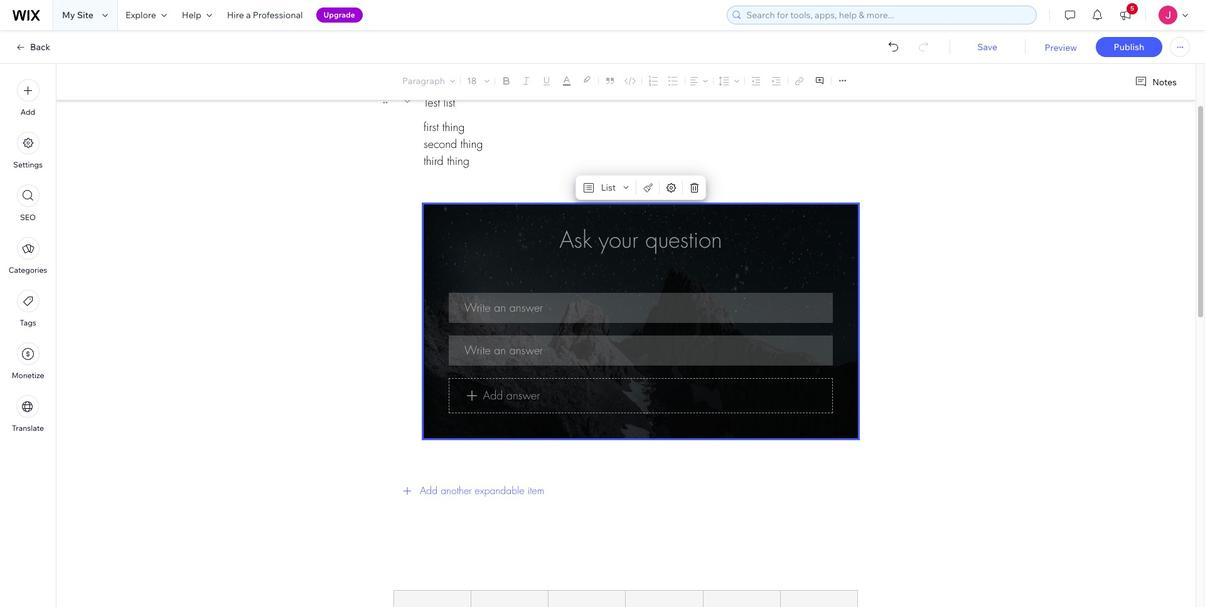Task type: vqa. For each thing, say whether or not it's contained in the screenshot.
5 button on the right of page
yes



Task type: describe. For each thing, give the bounding box(es) containing it.
add answer button
[[449, 379, 833, 414]]

hire a professional link
[[220, 0, 311, 30]]

answer
[[507, 389, 540, 403]]

site
[[77, 9, 94, 21]]

0 vertical spatial thing
[[443, 120, 465, 134]]

publish
[[1115, 41, 1145, 53]]

add for add
[[21, 107, 35, 117]]

paragraph
[[403, 75, 445, 87]]

save
[[978, 41, 998, 53]]

item
[[528, 485, 545, 498]]

notes
[[1153, 76, 1178, 88]]

1 vertical spatial thing
[[461, 137, 483, 151]]

list
[[444, 95, 455, 110]]

Ask your question text field
[[449, 227, 833, 281]]

tags button
[[17, 290, 39, 328]]

help button
[[175, 0, 220, 30]]

Write an answer text field
[[449, 336, 833, 366]]

Search for tools, apps, help & more... field
[[743, 6, 1033, 24]]

list
[[601, 182, 616, 193]]

seo
[[20, 213, 36, 222]]

upgrade button
[[316, 8, 363, 23]]

add for add answer
[[483, 389, 503, 403]]

paragraph button
[[400, 72, 458, 90]]

back button
[[15, 41, 50, 53]]

2 vertical spatial thing
[[447, 154, 470, 168]]

categories
[[9, 266, 47, 275]]

back
[[30, 41, 50, 53]]

add another expandable item button
[[394, 477, 859, 507]]

translate button
[[12, 396, 44, 433]]

first thing second thing third thing
[[424, 120, 483, 168]]

settings
[[13, 160, 43, 170]]

hire a professional
[[227, 9, 303, 21]]



Task type: locate. For each thing, give the bounding box(es) containing it.
upgrade
[[324, 10, 355, 19]]

preview
[[1045, 42, 1078, 53]]

add another expandable item
[[420, 485, 545, 498]]

add up settings button
[[21, 107, 35, 117]]

test
[[424, 95, 440, 110]]

explore
[[126, 9, 156, 21]]

categories button
[[9, 237, 47, 275]]

add inside the add button
[[21, 107, 35, 117]]

another
[[441, 485, 472, 498]]

menu containing add
[[0, 72, 56, 441]]

tags
[[20, 318, 36, 328]]

thing up 'second'
[[443, 120, 465, 134]]

my
[[62, 9, 75, 21]]

add
[[21, 107, 35, 117], [483, 389, 503, 403], [420, 485, 438, 498]]

add answer
[[483, 389, 540, 403]]

settings button
[[13, 132, 43, 170]]

1 vertical spatial add
[[483, 389, 503, 403]]

add for add another expandable item
[[420, 485, 438, 498]]

0 vertical spatial add
[[21, 107, 35, 117]]

list button
[[579, 179, 634, 197]]

5 button
[[1112, 0, 1140, 30]]

help
[[182, 9, 201, 21]]

thing
[[443, 120, 465, 134], [461, 137, 483, 151], [447, 154, 470, 168]]

Write an answer text field
[[449, 294, 833, 324]]

thing right third
[[447, 154, 470, 168]]

professional
[[253, 9, 303, 21]]

0 horizontal spatial add
[[21, 107, 35, 117]]

a
[[246, 9, 251, 21]]

add inside add answer button
[[483, 389, 503, 403]]

1 horizontal spatial add
[[420, 485, 438, 498]]

publish button
[[1097, 37, 1163, 57]]

add inside "add another expandable item" button
[[420, 485, 438, 498]]

expandable
[[475, 485, 525, 498]]

seo button
[[17, 185, 39, 222]]

5
[[1131, 4, 1135, 13]]

test list
[[424, 95, 455, 110]]

third
[[424, 154, 444, 168]]

save button
[[963, 41, 1013, 53]]

my site
[[62, 9, 94, 21]]

monetize button
[[12, 343, 44, 381]]

hire
[[227, 9, 244, 21]]

thing right 'second'
[[461, 137, 483, 151]]

translate
[[12, 424, 44, 433]]

monetize
[[12, 371, 44, 381]]

first
[[424, 120, 439, 134]]

2 vertical spatial add
[[420, 485, 438, 498]]

add button
[[17, 79, 39, 117]]

second
[[424, 137, 457, 151]]

notes button
[[1131, 73, 1181, 90]]

menu
[[0, 72, 56, 441]]

2 horizontal spatial add
[[483, 389, 503, 403]]

preview button
[[1045, 42, 1078, 53]]

add left answer
[[483, 389, 503, 403]]

add left another
[[420, 485, 438, 498]]



